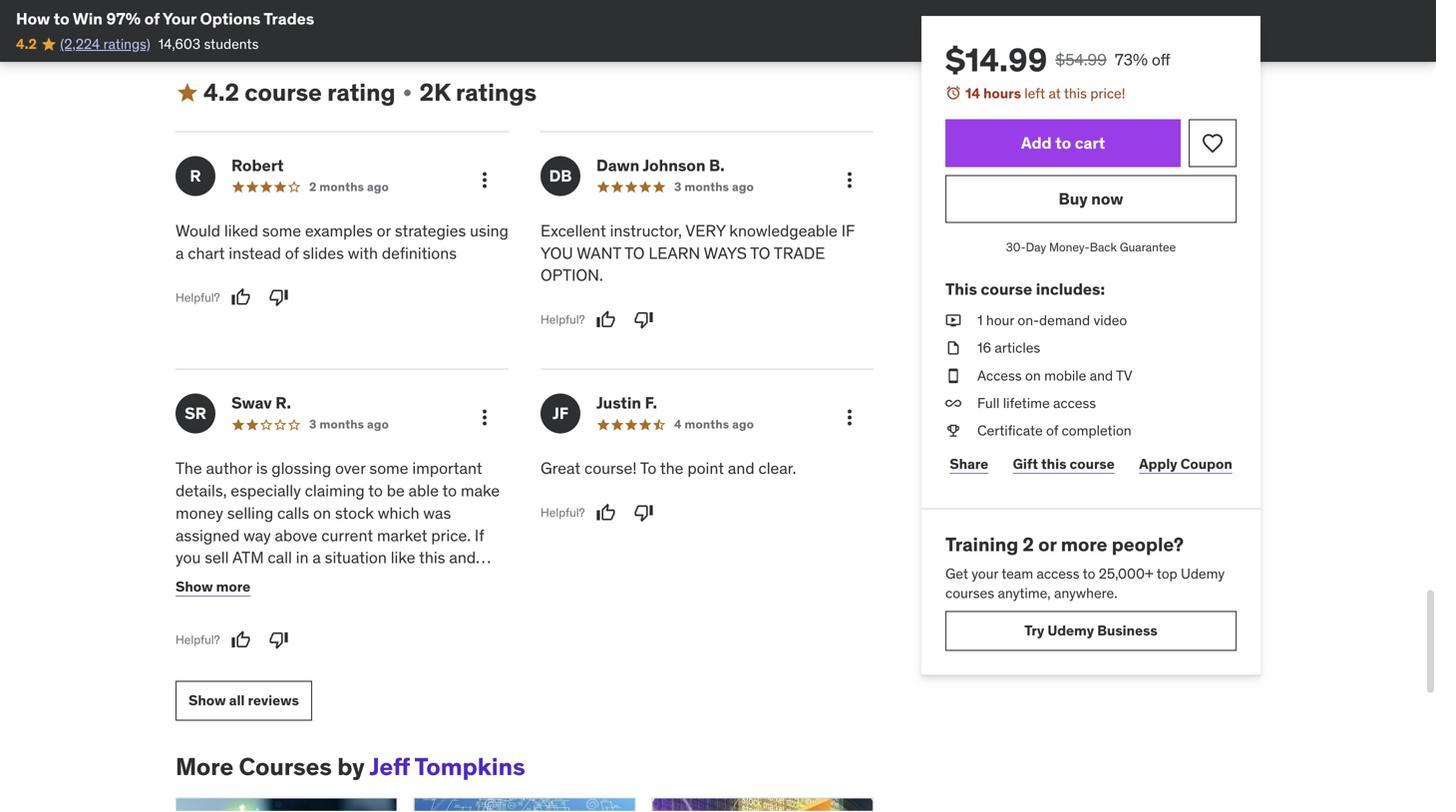 Task type: locate. For each thing, give the bounding box(es) containing it.
1 horizontal spatial to
[[751, 243, 771, 263]]

1 horizontal spatial and
[[728, 458, 755, 479]]

market
[[377, 525, 428, 546]]

stock up he in the left of the page
[[210, 570, 249, 590]]

0 horizontal spatial of
[[144, 8, 160, 29]]

and right "point" at the bottom of the page
[[728, 458, 755, 479]]

0 vertical spatial 3 months ago
[[674, 179, 754, 194]]

to left cart
[[1056, 133, 1072, 153]]

to right "it"
[[490, 615, 504, 635]]

course down students on the top left
[[245, 77, 322, 107]]

off
[[1152, 49, 1171, 70]]

how
[[16, 8, 50, 29]]

xsmall image left '2k'
[[400, 85, 416, 101]]

1 horizontal spatial 3 months ago
[[674, 179, 754, 194]]

or up the anytime,
[[1039, 532, 1057, 556]]

1 horizontal spatial your
[[456, 570, 487, 590]]

is up especially at bottom
[[256, 458, 268, 479]]

1 horizontal spatial more
[[1061, 532, 1108, 556]]

your inside training 2 or more people? get your team access to 25,000+ top udemy courses anytime, anywhere.
[[972, 565, 999, 583]]

to down "instructor,"
[[625, 243, 645, 263]]

1 horizontal spatial course
[[981, 279, 1033, 299]]

show
[[176, 9, 213, 27], [176, 578, 213, 596], [189, 692, 226, 710]]

your up courses at the right of the page
[[972, 565, 999, 583]]

he
[[212, 592, 232, 613]]

0 horizontal spatial more
[[216, 578, 251, 596]]

14 hours left at this price!
[[966, 84, 1126, 102]]

in right "call"
[[296, 547, 309, 568]]

access down mobile
[[1054, 394, 1097, 412]]

or
[[377, 220, 391, 241], [1039, 532, 1057, 556]]

0 horizontal spatial the
[[327, 615, 351, 635]]

call
[[268, 547, 292, 568]]

that
[[293, 592, 321, 613], [176, 615, 204, 635]]

mark review by swav r. as unhelpful image
[[269, 630, 289, 650]]

1 horizontal spatial or
[[1039, 532, 1057, 556]]

access up anywhere.
[[1037, 565, 1080, 583]]

author
[[206, 458, 252, 479], [355, 615, 401, 635]]

wishlist image
[[1201, 131, 1225, 155]]

helpful? down loss.
[[176, 632, 220, 648]]

share button
[[946, 445, 993, 484]]

a inside the author is glossing over some important details, especially claiming to be able to make money selling calls on stock which was assigned way above current market price. if you sell atm call in a situation like this and your stock gets called away, you lock in your loss. he can say that you need to 'roll out' but that is not as easy as the author is making it to look.
[[313, 547, 321, 568]]

0 vertical spatial of
[[144, 8, 160, 29]]

which
[[378, 503, 420, 523]]

2 up examples
[[309, 179, 317, 194]]

0 horizontal spatial on
[[313, 503, 331, 523]]

you
[[541, 243, 573, 263]]

0 horizontal spatial to
[[625, 243, 645, 263]]

a up called
[[313, 547, 321, 568]]

2 horizontal spatial you
[[377, 570, 403, 590]]

udemy right try
[[1048, 622, 1095, 640]]

you left the sell at the left of the page
[[176, 547, 201, 568]]

guarantee
[[1120, 240, 1177, 255]]

2 horizontal spatial your
[[972, 565, 999, 583]]

2 xsmall image from the top
[[946, 366, 962, 386]]

course up 'hour'
[[981, 279, 1033, 299]]

1 horizontal spatial on
[[1026, 366, 1041, 384]]

xsmall image
[[247, 11, 263, 27], [400, 85, 416, 101], [946, 338, 962, 358], [946, 393, 962, 413], [946, 421, 962, 441]]

xsmall image for 16 articles
[[946, 338, 962, 358]]

great course! to the point and clear.
[[541, 458, 797, 479]]

of left the your
[[144, 8, 160, 29]]

1 vertical spatial more
[[216, 578, 251, 596]]

team
[[1002, 565, 1034, 583]]

some up be
[[370, 458, 409, 479]]

3 months ago
[[674, 179, 754, 194], [309, 417, 389, 432]]

helpful? for great course! to the point and clear.
[[541, 505, 585, 520]]

helpful? left mark review by robert as helpful icon
[[176, 290, 220, 305]]

2 vertical spatial of
[[1047, 422, 1059, 439]]

not
[[224, 615, 247, 635]]

1 horizontal spatial 3
[[674, 179, 682, 194]]

xsmall image up share on the bottom right of page
[[946, 421, 962, 441]]

1 vertical spatial or
[[1039, 532, 1057, 556]]

xsmall image left 16 at the top of the page
[[946, 338, 962, 358]]

0 horizontal spatial 3 months ago
[[309, 417, 389, 432]]

to inside button
[[1056, 133, 1072, 153]]

30-day money-back guarantee
[[1007, 240, 1177, 255]]

some up instead on the left top
[[262, 220, 301, 241]]

ago
[[367, 179, 389, 194], [732, 179, 754, 194], [367, 417, 389, 432], [732, 417, 754, 432]]

0 vertical spatial 4.2
[[16, 35, 37, 53]]

or inside training 2 or more people? get your team access to 25,000+ top udemy courses anytime, anywhere.
[[1039, 532, 1057, 556]]

money-
[[1050, 240, 1090, 255]]

show up 14,603 students
[[176, 9, 213, 27]]

months up examples
[[320, 179, 364, 194]]

some inside would liked some examples or strategies using a chart instead of slides with definitions
[[262, 220, 301, 241]]

3 for johnson
[[674, 179, 682, 194]]

very
[[686, 220, 726, 241]]

months down b.
[[685, 179, 730, 194]]

months up over
[[320, 417, 364, 432]]

1 horizontal spatial a
[[313, 547, 321, 568]]

option.
[[541, 265, 603, 286]]

0 vertical spatial stock
[[335, 503, 374, 523]]

robert
[[231, 155, 284, 176]]

you down the like
[[377, 570, 403, 590]]

how to win 97% of your options trades
[[16, 8, 314, 29]]

0 vertical spatial course
[[245, 77, 322, 107]]

1 vertical spatial and
[[728, 458, 755, 479]]

this up lock at the bottom
[[419, 547, 446, 568]]

demand
[[1040, 311, 1091, 329]]

1 horizontal spatial the
[[660, 458, 684, 479]]

0 horizontal spatial and
[[449, 547, 476, 568]]

2 horizontal spatial course
[[1070, 455, 1115, 473]]

2 vertical spatial show
[[189, 692, 226, 710]]

to inside training 2 or more people? get your team access to 25,000+ top udemy courses anytime, anywhere.
[[1083, 565, 1096, 583]]

show less button
[[176, 0, 263, 39]]

and left tv
[[1090, 366, 1114, 384]]

months for examples
[[320, 179, 364, 194]]

0 vertical spatial on
[[1026, 366, 1041, 384]]

you down away, at bottom
[[325, 592, 350, 613]]

udemy
[[1181, 565, 1225, 583], [1048, 622, 1095, 640]]

months for glossing
[[320, 417, 364, 432]]

apply coupon
[[1140, 455, 1233, 473]]

jf
[[553, 403, 569, 424]]

1 vertical spatial course
[[981, 279, 1033, 299]]

of down full lifetime access
[[1047, 422, 1059, 439]]

1 vertical spatial that
[[176, 615, 204, 635]]

on-
[[1018, 311, 1040, 329]]

mark review by robert as unhelpful image
[[269, 288, 289, 308]]

2 horizontal spatial of
[[1047, 422, 1059, 439]]

access inside training 2 or more people? get your team access to 25,000+ top udemy courses anytime, anywhere.
[[1037, 565, 1080, 583]]

share
[[950, 455, 989, 473]]

show inside button
[[176, 578, 213, 596]]

3 months ago down b.
[[674, 179, 754, 194]]

4.2 for 4.2
[[16, 35, 37, 53]]

this right gift
[[1042, 455, 1067, 473]]

additional actions for review by swav r. image
[[473, 406, 497, 430]]

1 horizontal spatial is
[[256, 458, 268, 479]]

your up loss.
[[176, 570, 206, 590]]

instead
[[229, 243, 281, 263]]

1 vertical spatial 4.2
[[204, 77, 239, 107]]

2 vertical spatial you
[[325, 592, 350, 613]]

mark review by justin f. as helpful image
[[596, 503, 616, 523]]

2 vertical spatial and
[[449, 547, 476, 568]]

is left not
[[208, 615, 220, 635]]

ratings)
[[103, 35, 150, 53]]

if
[[475, 525, 484, 546]]

this right at
[[1065, 84, 1088, 102]]

1 vertical spatial stock
[[210, 570, 249, 590]]

0 horizontal spatial or
[[377, 220, 391, 241]]

to left be
[[368, 480, 383, 501]]

4.2 course rating
[[204, 77, 396, 107]]

that down loss.
[[176, 615, 204, 635]]

0 horizontal spatial 2
[[309, 179, 317, 194]]

show left all
[[189, 692, 226, 710]]

full lifetime access
[[978, 394, 1097, 412]]

xsmall image right less
[[247, 11, 263, 27]]

1 to from the left
[[625, 243, 645, 263]]

to
[[625, 243, 645, 263], [751, 243, 771, 263]]

show less
[[176, 9, 243, 27]]

1 vertical spatial xsmall image
[[946, 366, 962, 386]]

on
[[1026, 366, 1041, 384], [313, 503, 331, 523]]

1 vertical spatial of
[[285, 243, 299, 263]]

helpful? left mark review by justin f. as helpful image
[[541, 505, 585, 520]]

(2,224 ratings)
[[60, 35, 150, 53]]

is down 'roll at the left
[[405, 615, 416, 635]]

0 vertical spatial 3
[[674, 179, 682, 194]]

add to cart button
[[946, 119, 1181, 167]]

to down "knowledgeable"
[[751, 243, 771, 263]]

1 vertical spatial udemy
[[1048, 622, 1095, 640]]

helpful? for excellent instructor, very knowledgeable if you want to learn ways to trade option.
[[541, 312, 585, 327]]

the right to
[[660, 458, 684, 479]]

1 as from the left
[[251, 615, 267, 635]]

on inside the author is glossing over some important details, especially claiming to be able to make money selling calls on stock which was assigned way above current market price. if you sell atm call in a situation like this and your stock gets called away, you lock in your loss. he can say that you need to 'roll out' but that is not as easy as the author is making it to look.
[[313, 503, 331, 523]]

r.
[[276, 393, 291, 413]]

2 horizontal spatial and
[[1090, 366, 1114, 384]]

1 vertical spatial on
[[313, 503, 331, 523]]

0 horizontal spatial a
[[176, 243, 184, 263]]

day
[[1026, 240, 1047, 255]]

months right 4
[[685, 417, 730, 432]]

trade
[[774, 243, 825, 263]]

1 vertical spatial in
[[440, 570, 453, 590]]

ago up "knowledgeable"
[[732, 179, 754, 194]]

udemy inside training 2 or more people? get your team access to 25,000+ top udemy courses anytime, anywhere.
[[1181, 565, 1225, 583]]

0 vertical spatial this
[[1065, 84, 1088, 102]]

mark review by dawn johnson b. as unhelpful image
[[634, 310, 654, 330]]

slides
[[303, 243, 344, 263]]

show all reviews
[[189, 692, 299, 710]]

16 articles
[[978, 339, 1041, 357]]

medium image
[[176, 81, 200, 105]]

1 vertical spatial a
[[313, 547, 321, 568]]

your up but
[[456, 570, 487, 590]]

gift this course link
[[1009, 445, 1120, 484]]

a left chart
[[176, 243, 184, 263]]

helpful? left mark review by dawn johnson b. as helpful icon
[[541, 312, 585, 327]]

r
[[190, 165, 201, 186]]

0 horizontal spatial 3
[[309, 417, 317, 432]]

1 vertical spatial show
[[176, 578, 213, 596]]

to left 'roll at the left
[[394, 592, 408, 613]]

0 vertical spatial more
[[1061, 532, 1108, 556]]

4.2 down how
[[16, 35, 37, 53]]

glossing
[[272, 458, 331, 479]]

course for this
[[981, 279, 1033, 299]]

author down 'need'
[[355, 615, 401, 635]]

making
[[420, 615, 473, 635]]

the
[[176, 458, 202, 479]]

ago for the
[[732, 417, 754, 432]]

course down completion
[[1070, 455, 1115, 473]]

1 horizontal spatial 2
[[1023, 532, 1035, 556]]

1 vertical spatial access
[[1037, 565, 1080, 583]]

as right easy
[[307, 615, 324, 635]]

lifetime
[[1003, 394, 1050, 412]]

xsmall image left '1' on the right top of the page
[[946, 311, 962, 330]]

as right not
[[251, 615, 267, 635]]

3 up glossing
[[309, 417, 317, 432]]

xsmall image left access in the right top of the page
[[946, 366, 962, 386]]

1 vertical spatial 3 months ago
[[309, 417, 389, 432]]

of left the slides
[[285, 243, 299, 263]]

1 hour on-demand video
[[978, 311, 1128, 329]]

mark review by justin f. as unhelpful image
[[634, 503, 654, 523]]

or up with
[[377, 220, 391, 241]]

money
[[176, 503, 223, 523]]

0 horizontal spatial you
[[176, 547, 201, 568]]

udemy right top
[[1181, 565, 1225, 583]]

on up full lifetime access
[[1026, 366, 1041, 384]]

1 horizontal spatial in
[[440, 570, 453, 590]]

selling
[[227, 503, 274, 523]]

3 down johnson
[[674, 179, 682, 194]]

especially
[[231, 480, 301, 501]]

0 vertical spatial udemy
[[1181, 565, 1225, 583]]

to up anywhere.
[[1083, 565, 1096, 583]]

0 vertical spatial or
[[377, 220, 391, 241]]

want
[[577, 243, 621, 263]]

0 horizontal spatial as
[[251, 615, 267, 635]]

and down price.
[[449, 547, 476, 568]]

rating
[[327, 77, 396, 107]]

the down away, at bottom
[[327, 615, 351, 635]]

0 horizontal spatial stock
[[210, 570, 249, 590]]

helpful? for would liked some examples or strategies using a chart instead of slides with definitions
[[176, 290, 220, 305]]

and
[[1090, 366, 1114, 384], [728, 458, 755, 479], [449, 547, 476, 568]]

0 horizontal spatial in
[[296, 547, 309, 568]]

73%
[[1115, 49, 1148, 70]]

0 vertical spatial and
[[1090, 366, 1114, 384]]

1 horizontal spatial some
[[370, 458, 409, 479]]

ago up be
[[367, 417, 389, 432]]

need
[[354, 592, 390, 613]]

training 2 or more people? get your team access to 25,000+ top udemy courses anytime, anywhere.
[[946, 532, 1225, 602]]

1 vertical spatial 3
[[309, 417, 317, 432]]

xsmall image
[[946, 311, 962, 330], [946, 366, 962, 386]]

ago right 4
[[732, 417, 754, 432]]

0 horizontal spatial some
[[262, 220, 301, 241]]

additional actions for review by robert image
[[473, 168, 497, 192]]

1 vertical spatial some
[[370, 458, 409, 479]]

loss.
[[176, 592, 208, 613]]

1 horizontal spatial 4.2
[[204, 77, 239, 107]]

or inside would liked some examples or strategies using a chart instead of slides with definitions
[[377, 220, 391, 241]]

on down claiming
[[313, 503, 331, 523]]

that down called
[[293, 592, 321, 613]]

more down "atm"
[[216, 578, 251, 596]]

4.2 right medium image
[[204, 77, 239, 107]]

1 horizontal spatial of
[[285, 243, 299, 263]]

stock up current on the bottom
[[335, 503, 374, 523]]

author up details,
[[206, 458, 252, 479]]

1 xsmall image from the top
[[946, 311, 962, 330]]

more
[[176, 752, 234, 782]]

0 vertical spatial in
[[296, 547, 309, 568]]

in up out'
[[440, 570, 453, 590]]

0 vertical spatial author
[[206, 458, 252, 479]]

less
[[216, 9, 243, 27]]

0 horizontal spatial 4.2
[[16, 35, 37, 53]]

knowledgeable
[[730, 220, 838, 241]]

ago up examples
[[367, 179, 389, 194]]

was
[[423, 503, 451, 523]]

jeff tompkins link
[[370, 752, 525, 782]]

alarm image
[[946, 85, 962, 101]]

1 horizontal spatial that
[[293, 592, 321, 613]]

3 for r.
[[309, 417, 317, 432]]

months for knowledgeable
[[685, 179, 730, 194]]

more up anywhere.
[[1061, 532, 1108, 556]]

months for the
[[685, 417, 730, 432]]

1 vertical spatial author
[[355, 615, 401, 635]]

months
[[320, 179, 364, 194], [685, 179, 730, 194], [320, 417, 364, 432], [685, 417, 730, 432]]

to left win
[[54, 8, 69, 29]]

0 horizontal spatial is
[[208, 615, 220, 635]]

2 vertical spatial this
[[419, 547, 446, 568]]

0 vertical spatial xsmall image
[[946, 311, 962, 330]]

your
[[163, 8, 197, 29]]

1 vertical spatial the
[[327, 615, 351, 635]]

show down the sell at the left of the page
[[176, 578, 213, 596]]

0 vertical spatial some
[[262, 220, 301, 241]]

in
[[296, 547, 309, 568], [440, 570, 453, 590]]

some
[[262, 220, 301, 241], [370, 458, 409, 479]]

f.
[[645, 393, 658, 413]]

a inside would liked some examples or strategies using a chart instead of slides with definitions
[[176, 243, 184, 263]]

1 horizontal spatial as
[[307, 615, 324, 635]]

3 months ago up over
[[309, 417, 389, 432]]

1 horizontal spatial udemy
[[1181, 565, 1225, 583]]

xsmall image left full
[[946, 393, 962, 413]]

2 up team
[[1023, 532, 1035, 556]]

0 horizontal spatial course
[[245, 77, 322, 107]]

as
[[251, 615, 267, 635], [307, 615, 324, 635]]

justin
[[597, 393, 642, 413]]



Task type: vqa. For each thing, say whether or not it's contained in the screenshot.
rightmost you
yes



Task type: describe. For each thing, give the bounding box(es) containing it.
able
[[409, 480, 439, 501]]

called
[[288, 570, 331, 590]]

the author is glossing over some important details, especially claiming to be able to make money selling calls on stock which was assigned way above current market price. if you sell atm call in a situation like this and your stock gets called away, you lock in your loss. he can say that you need to 'roll out' but that is not as easy as the author is making it to look.
[[176, 458, 504, 657]]

over
[[335, 458, 366, 479]]

video
[[1094, 311, 1128, 329]]

gets
[[253, 570, 284, 590]]

excellent instructor, very knowledgeable if you want to learn ways to trade option.
[[541, 220, 855, 286]]

1 vertical spatial you
[[377, 570, 403, 590]]

$14.99 $54.99 73% off
[[946, 40, 1171, 80]]

xsmall image for certificate of completion
[[946, 421, 962, 441]]

1 horizontal spatial author
[[355, 615, 401, 635]]

2 to from the left
[[751, 243, 771, 263]]

0 horizontal spatial author
[[206, 458, 252, 479]]

1 vertical spatial this
[[1042, 455, 1067, 473]]

more inside button
[[216, 578, 251, 596]]

point
[[688, 458, 724, 479]]

0 horizontal spatial udemy
[[1048, 622, 1095, 640]]

more inside training 2 or more people? get your team access to 25,000+ top udemy courses anytime, anywhere.
[[1061, 532, 1108, 556]]

top
[[1157, 565, 1178, 583]]

great
[[541, 458, 581, 479]]

definitions
[[382, 243, 457, 263]]

2k
[[420, 77, 451, 107]]

would liked some examples or strategies using a chart instead of slides with definitions
[[176, 220, 509, 263]]

certificate of completion
[[978, 422, 1132, 439]]

b.
[[709, 155, 725, 176]]

apply
[[1140, 455, 1178, 473]]

try udemy business link
[[946, 611, 1237, 651]]

easy
[[271, 615, 304, 635]]

0 vertical spatial that
[[293, 592, 321, 613]]

mobile
[[1045, 366, 1087, 384]]

with
[[348, 243, 378, 263]]

97%
[[106, 8, 141, 29]]

1 horizontal spatial you
[[325, 592, 350, 613]]

1
[[978, 311, 983, 329]]

ago for examples
[[367, 179, 389, 194]]

to down important
[[443, 480, 457, 501]]

anywhere.
[[1055, 584, 1118, 602]]

tv
[[1117, 366, 1133, 384]]

14
[[966, 84, 981, 102]]

xsmall image for access
[[946, 366, 962, 386]]

0 vertical spatial access
[[1054, 394, 1097, 412]]

mark review by dawn johnson b. as helpful image
[[596, 310, 616, 330]]

additional actions for review by justin f. image
[[838, 406, 862, 430]]

xsmall image for 1
[[946, 311, 962, 330]]

hours
[[984, 84, 1022, 102]]

assigned
[[176, 525, 240, 546]]

xsmall image inside show less button
[[247, 11, 263, 27]]

try
[[1025, 622, 1045, 640]]

includes:
[[1036, 279, 1105, 299]]

$14.99
[[946, 40, 1048, 80]]

2 as from the left
[[307, 615, 324, 635]]

training
[[946, 532, 1019, 556]]

and inside the author is glossing over some important details, especially claiming to be able to make money selling calls on stock which was assigned way above current market price. if you sell atm call in a situation like this and your stock gets called away, you lock in your loss. he can say that you need to 'roll out' but that is not as easy as the author is making it to look.
[[449, 547, 476, 568]]

show for excellent instructor, very knowledgeable if you want to learn ways to trade option.
[[189, 692, 226, 710]]

4 months ago
[[674, 417, 754, 432]]

this course includes:
[[946, 279, 1105, 299]]

2k ratings
[[420, 77, 537, 107]]

claiming
[[305, 480, 365, 501]]

like
[[391, 547, 416, 568]]

jeff
[[370, 752, 410, 782]]

dawn johnson b.
[[597, 155, 725, 176]]

away,
[[334, 570, 373, 590]]

reviews
[[248, 692, 299, 710]]

win
[[73, 8, 103, 29]]

this
[[946, 279, 978, 299]]

instructor,
[[610, 220, 682, 241]]

apply coupon button
[[1135, 445, 1237, 484]]

can
[[236, 592, 261, 613]]

swav r.
[[231, 393, 291, 413]]

4.2 for 4.2 course rating
[[204, 77, 239, 107]]

0 vertical spatial you
[[176, 547, 201, 568]]

25,000+
[[1099, 565, 1154, 583]]

options
[[200, 8, 261, 29]]

2 vertical spatial course
[[1070, 455, 1115, 473]]

30-
[[1007, 240, 1026, 255]]

14,603
[[158, 35, 201, 53]]

of inside would liked some examples or strategies using a chart instead of slides with definitions
[[285, 243, 299, 263]]

hour
[[987, 311, 1015, 329]]

1 horizontal spatial stock
[[335, 503, 374, 523]]

if
[[842, 220, 855, 241]]

show more button
[[176, 567, 251, 607]]

2 inside training 2 or more people? get your team access to 25,000+ top udemy courses anytime, anywhere.
[[1023, 532, 1035, 556]]

xsmall image for full lifetime access
[[946, 393, 962, 413]]

business
[[1098, 622, 1158, 640]]

johnson
[[643, 155, 706, 176]]

ago for glossing
[[367, 417, 389, 432]]

swav
[[231, 393, 272, 413]]

course for 4.2
[[245, 77, 322, 107]]

left
[[1025, 84, 1046, 102]]

4
[[674, 417, 682, 432]]

by
[[337, 752, 365, 782]]

ago for knowledgeable
[[732, 179, 754, 194]]

certificate
[[978, 422, 1043, 439]]

0 vertical spatial 2
[[309, 179, 317, 194]]

3 months ago for glossing
[[309, 417, 389, 432]]

14,603 students
[[158, 35, 259, 53]]

0 horizontal spatial that
[[176, 615, 204, 635]]

show for 14,603 students
[[176, 9, 213, 27]]

gift this course
[[1013, 455, 1115, 473]]

anytime,
[[998, 584, 1051, 602]]

justin f.
[[597, 393, 658, 413]]

get
[[946, 565, 969, 583]]

add to cart
[[1022, 133, 1106, 153]]

this inside the author is glossing over some important details, especially claiming to be able to make money selling calls on stock which was assigned way above current market price. if you sell atm call in a situation like this and your stock gets called away, you lock in your loss. he can say that you need to 'roll out' but that is not as easy as the author is making it to look.
[[419, 547, 446, 568]]

'roll
[[412, 592, 438, 613]]

0 horizontal spatial your
[[176, 570, 206, 590]]

some inside the author is glossing over some important details, especially claiming to be able to make money selling calls on stock which was assigned way above current market price. if you sell atm call in a situation like this and your stock gets called away, you lock in your loss. he can say that you need to 'roll out' but that is not as easy as the author is making it to look.
[[370, 458, 409, 479]]

2 horizontal spatial is
[[405, 615, 416, 635]]

additional actions for review by dawn johnson b. image
[[838, 168, 862, 192]]

liked
[[224, 220, 258, 241]]

now
[[1092, 189, 1124, 209]]

way
[[244, 525, 271, 546]]

make
[[461, 480, 500, 501]]

atm
[[232, 547, 264, 568]]

trades
[[264, 8, 314, 29]]

0 vertical spatial the
[[660, 458, 684, 479]]

calls
[[277, 503, 309, 523]]

ratings
[[456, 77, 537, 107]]

students
[[204, 35, 259, 53]]

mark review by swav r. as helpful image
[[231, 630, 251, 650]]

the inside the author is glossing over some important details, especially claiming to be able to make money selling calls on stock which was assigned way above current market price. if you sell atm call in a situation like this and your stock gets called away, you lock in your loss. he can say that you need to 'roll out' but that is not as easy as the author is making it to look.
[[327, 615, 351, 635]]

3 months ago for knowledgeable
[[674, 179, 754, 194]]

mark review by robert as helpful image
[[231, 288, 251, 308]]

more courses by jeff tompkins
[[176, 752, 525, 782]]

2 months ago
[[309, 179, 389, 194]]

price.
[[431, 525, 471, 546]]



